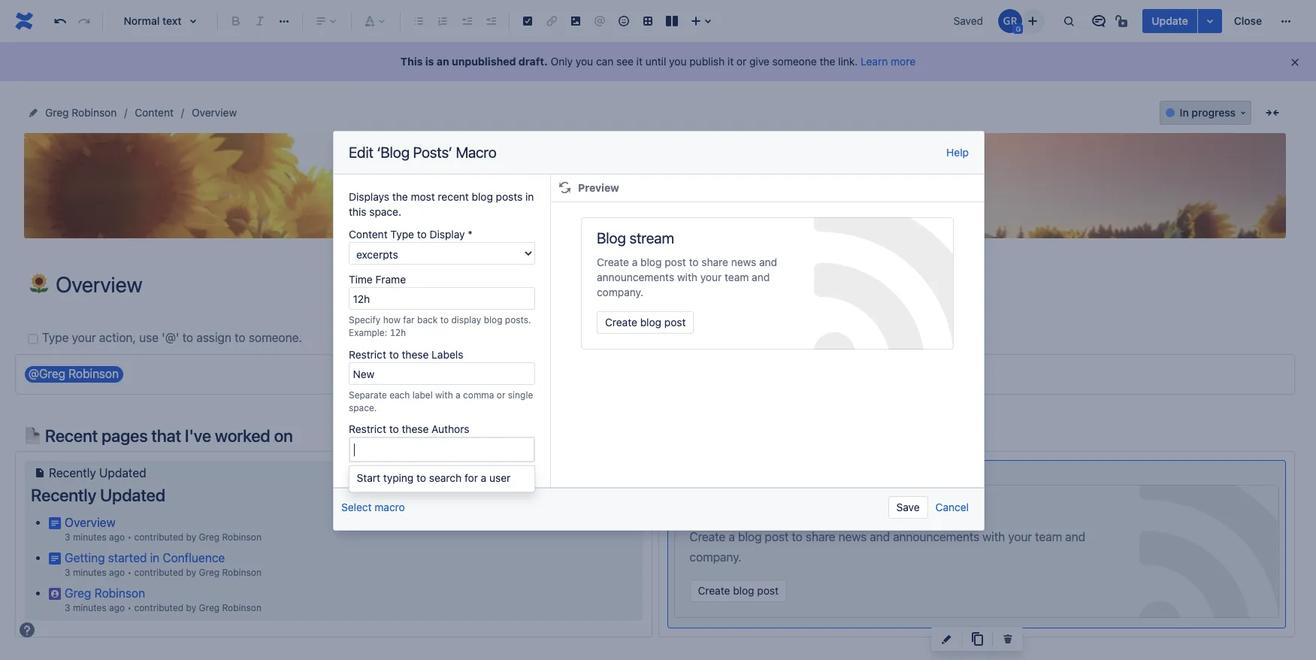 Task type: describe. For each thing, give the bounding box(es) containing it.
dismiss image
[[1290, 56, 1302, 68]]

0 vertical spatial recently
[[49, 467, 96, 480]]

greg robinson 3 minutes ago • contributed by greg robinson
[[65, 587, 262, 614]]

separate for restrict to these authors
[[349, 470, 387, 482]]

learn
[[861, 55, 888, 68]]

to up typing
[[389, 423, 399, 436]]

cancel
[[936, 501, 969, 514]]

unpublished
[[452, 55, 516, 68]]

to right type
[[417, 228, 427, 241]]

spaces
[[431, 491, 467, 504]]

only
[[551, 55, 573, 68]]

help
[[947, 146, 969, 159]]

time
[[349, 273, 373, 286]]

*
[[468, 228, 473, 241]]

labels
[[431, 348, 463, 361]]

is
[[426, 55, 434, 68]]

post inside create a blog post to share news and announcements with your team and company.
[[765, 530, 789, 544]]

1 horizontal spatial the
[[820, 55, 836, 68]]

3 inside greg robinson 3 minutes ago • contributed by greg robinson
[[65, 602, 70, 614]]

recent
[[45, 426, 98, 446]]

edit image
[[938, 631, 956, 649]]

worked
[[215, 426, 270, 446]]

overview for overview
[[192, 106, 237, 119]]

to inside create a blog post to share news and announcements with your team and company.
[[792, 530, 803, 544]]

restrict to these spaces
[[349, 491, 467, 504]]

blog inside displays the most recent blog posts in this space.
[[472, 190, 493, 203]]

saved
[[954, 14, 984, 27]]

author
[[412, 470, 440, 482]]

italic ⌘i image
[[251, 12, 269, 30]]

confluence image
[[12, 9, 36, 33]]

specify
[[349, 314, 380, 326]]

in inside getting started in confluence 3 minutes ago • contributed by greg robinson
[[150, 551, 160, 565]]

close
[[1235, 14, 1263, 27]]

restrict for restrict to these spaces
[[349, 491, 386, 504]]

robinson inside getting started in confluence 3 minutes ago • contributed by greg robinson
[[222, 567, 262, 578]]

update
[[1152, 14, 1189, 27]]

greg inside getting started in confluence 3 minutes ago • contributed by greg robinson
[[199, 567, 220, 578]]

display
[[451, 314, 481, 326]]

3 inside getting started in confluence 3 minutes ago • contributed by greg robinson
[[65, 567, 70, 578]]

getting
[[65, 551, 105, 565]]

news
[[839, 530, 867, 544]]

3 inside overview 3 minutes ago • contributed by greg robinson
[[65, 532, 70, 543]]

2 it from the left
[[728, 55, 734, 68]]

1 vertical spatial updated
[[100, 485, 165, 506]]

bullet list ⌘⇧8 image
[[410, 12, 428, 30]]

overview for overview 3 minutes ago • contributed by greg robinson
[[65, 516, 116, 529]]

minutes inside getting started in confluence 3 minutes ago • contributed by greg robinson
[[73, 567, 107, 578]]

restrict for restrict to these authors
[[349, 423, 386, 436]]

your
[[1009, 530, 1033, 544]]

authors
[[431, 423, 469, 436]]

recent
[[438, 190, 469, 203]]

greg robinson
[[45, 106, 117, 119]]

time frame
[[349, 273, 406, 286]]

select macro
[[341, 501, 405, 514]]

adjust update settings image
[[1202, 12, 1220, 30]]

greg robinson link for overview
[[199, 532, 262, 543]]

with inside create a blog post to share news and announcements with your team and company.
[[983, 530, 1006, 544]]

save
[[897, 501, 920, 514]]

i've
[[185, 426, 211, 446]]

remove image
[[1000, 631, 1018, 649]]

• inside greg robinson 3 minutes ago • contributed by greg robinson
[[127, 602, 132, 614]]

Restrict to these Labels text field
[[349, 363, 535, 385]]

separate for restrict to these labels
[[349, 390, 387, 401]]

create blog post
[[698, 584, 779, 597]]

single
[[508, 390, 533, 401]]

numbered list ⌘⇧7 image
[[434, 12, 452, 30]]

getting started in confluence link
[[65, 551, 225, 565]]

restrict to these authors
[[349, 423, 469, 436]]

macro
[[374, 501, 405, 514]]

create for create a blog post to share news and announcements with your team and company.
[[690, 530, 726, 544]]

separate each label with a comma or single space.
[[349, 390, 533, 414]]

until
[[646, 55, 667, 68]]

• inside overview 3 minutes ago • contributed by greg robinson
[[127, 532, 132, 543]]

these for labels
[[402, 348, 429, 361]]

create a blog post to share news and announcements with your team and company.
[[690, 530, 1086, 564]]

announcements
[[894, 530, 980, 544]]

a inside separate each label with a comma or single space.
[[455, 390, 460, 401]]

share
[[806, 530, 836, 544]]

12h
[[390, 328, 406, 339]]

getting started in confluence 3 minutes ago • contributed by greg robinson
[[65, 551, 262, 578]]

how
[[383, 314, 400, 326]]

team
[[1036, 530, 1063, 544]]

a right for
[[481, 471, 487, 484]]

confluence image
[[12, 9, 36, 33]]

typing
[[383, 471, 414, 484]]

indent tab image
[[482, 12, 500, 30]]

to right typing
[[417, 471, 426, 484]]

overview link inside "main content area, start typing to enter text." text box
[[65, 516, 116, 529]]

displays the most recent blog posts in this space.
[[349, 190, 534, 218]]

save button
[[888, 496, 928, 519]]

@greg robinson
[[28, 367, 119, 381]]

each for authors
[[389, 470, 410, 482]]

posts'
[[413, 144, 452, 161]]

displays
[[349, 190, 389, 203]]

with for authors
[[442, 470, 460, 482]]

far
[[403, 314, 415, 326]]

blog inside button
[[733, 584, 755, 597]]

this
[[349, 205, 366, 218]]

content type to display *
[[349, 228, 473, 241]]

move this page image
[[27, 107, 39, 119]]

with for labels
[[435, 390, 453, 401]]

add image, video, or file image
[[567, 12, 585, 30]]

by inside getting started in confluence 3 minutes ago • contributed by greg robinson
[[186, 567, 196, 578]]

edit
[[349, 144, 373, 161]]

restrict for restrict to these labels
[[349, 348, 386, 361]]

📄 recent pages that i've worked on
[[24, 426, 293, 446]]

emoji image
[[615, 12, 633, 30]]

label
[[412, 390, 433, 401]]

a inside create a blog post to share news and announcements with your team and company.
[[729, 530, 735, 544]]

to down typing
[[389, 491, 399, 504]]

1 and from the left
[[870, 530, 890, 544]]

user
[[490, 471, 511, 484]]

confluence
[[163, 551, 225, 565]]

someone
[[773, 55, 817, 68]]

company.
[[690, 551, 742, 564]]

by inside overview 3 minutes ago • contributed by greg robinson
[[186, 532, 196, 543]]

preview
[[578, 181, 619, 194]]

close button
[[1226, 9, 1272, 33]]

contributed inside greg robinson 3 minutes ago • contributed by greg robinson
[[134, 602, 184, 614]]

@greg
[[28, 367, 66, 381]]

to down 12h
[[389, 348, 399, 361]]

space. for displays
[[369, 205, 401, 218]]

for
[[465, 471, 478, 484]]

edit 'blog posts' macro
[[349, 144, 496, 161]]

📄
[[24, 426, 41, 446]]

make page fixed-width image
[[1264, 104, 1282, 122]]

0 vertical spatial recently updated
[[49, 467, 146, 480]]

start
[[357, 471, 381, 484]]

update button
[[1143, 9, 1198, 33]]

this
[[401, 55, 423, 68]]

specify how far back to display blog posts. example:
[[349, 314, 531, 339]]

link.
[[839, 55, 858, 68]]

Main content area, start typing to enter text. text field
[[15, 329, 1296, 660]]

or inside separate each label with a comma or single space.
[[497, 390, 505, 401]]

learn more link
[[861, 55, 916, 68]]

these for authors
[[402, 423, 429, 436]]

greg inside overview 3 minutes ago • contributed by greg robinson
[[199, 532, 220, 543]]



Task type: locate. For each thing, give the bounding box(es) containing it.
3 by from the top
[[186, 602, 196, 614]]

minutes inside greg robinson 3 minutes ago • contributed by greg robinson
[[73, 602, 107, 614]]

1 restrict from the top
[[349, 348, 386, 361]]

in right started
[[150, 551, 160, 565]]

example:
[[349, 327, 387, 339]]

content for content type to display *
[[349, 228, 387, 241]]

ago inside greg robinson 3 minutes ago • contributed by greg robinson
[[109, 602, 125, 614]]

minutes
[[73, 532, 107, 543], [73, 567, 107, 578], [73, 602, 107, 614]]

2 these from the top
[[402, 423, 429, 436]]

you left can
[[576, 55, 594, 68]]

0 vertical spatial these
[[402, 348, 429, 361]]

1 horizontal spatial it
[[728, 55, 734, 68]]

undo ⌘z image
[[51, 12, 69, 30]]

2 vertical spatial contributed
[[134, 602, 184, 614]]

1 vertical spatial minutes
[[73, 567, 107, 578]]

content down this
[[349, 228, 387, 241]]

separate inside separate each label with a comma or single space.
[[349, 390, 387, 401]]

0 vertical spatial each
[[389, 390, 410, 401]]

layouts image
[[663, 12, 681, 30]]

ago
[[109, 532, 125, 543], [109, 567, 125, 578], [109, 602, 125, 614]]

3
[[65, 532, 70, 543], [65, 567, 70, 578], [65, 602, 70, 614]]

0 vertical spatial post
[[765, 530, 789, 544]]

the left most
[[392, 190, 408, 203]]

1 horizontal spatial content
[[349, 228, 387, 241]]

0 vertical spatial overview link
[[192, 104, 237, 122]]

more
[[891, 55, 916, 68]]

recently updated down the recently updated icon
[[31, 485, 165, 506]]

1 horizontal spatial and
[[1066, 530, 1086, 544]]

or left give
[[737, 55, 747, 68]]

comma.
[[470, 470, 504, 482]]

2 vertical spatial ago
[[109, 602, 125, 614]]

robinson
[[72, 106, 117, 119], [69, 367, 119, 381], [222, 532, 262, 543], [222, 567, 262, 578], [94, 587, 145, 600], [222, 602, 262, 614]]

3 minutes from the top
[[73, 602, 107, 614]]

content for content
[[135, 106, 174, 119]]

to
[[417, 228, 427, 241], [440, 314, 449, 326], [389, 348, 399, 361], [389, 423, 399, 436], [417, 471, 426, 484], [389, 491, 399, 504], [792, 530, 803, 544]]

on
[[274, 426, 293, 446]]

recently updated image
[[31, 464, 49, 482]]

publish
[[690, 55, 725, 68]]

1 vertical spatial •
[[127, 567, 132, 578]]

a right search
[[463, 470, 468, 482]]

search
[[429, 471, 462, 484]]

• inside getting started in confluence 3 minutes ago • contributed by greg robinson
[[127, 567, 132, 578]]

table image
[[639, 12, 657, 30]]

with inside separate each label with a comma or single space.
[[435, 390, 453, 401]]

content link
[[135, 104, 174, 122]]

0 vertical spatial or
[[737, 55, 747, 68]]

2 and from the left
[[1066, 530, 1086, 544]]

0 horizontal spatial and
[[870, 530, 890, 544]]

each up restrict to these spaces
[[389, 470, 410, 482]]

overview 3 minutes ago • contributed by greg robinson
[[65, 516, 262, 543]]

2 minutes from the top
[[73, 567, 107, 578]]

1 vertical spatial recently updated
[[31, 485, 165, 506]]

2 • from the top
[[127, 567, 132, 578]]

recently down the recently updated icon
[[31, 485, 96, 506]]

mention image
[[591, 12, 609, 30]]

content right greg robinson
[[135, 106, 174, 119]]

create down company.
[[698, 584, 731, 597]]

post
[[765, 530, 789, 544], [758, 584, 779, 597]]

display
[[429, 228, 465, 241]]

restrict
[[349, 348, 386, 361], [349, 423, 386, 436], [349, 491, 386, 504]]

with left for
[[442, 470, 460, 482]]

0 horizontal spatial overview link
[[65, 516, 116, 529]]

restrict down example:
[[349, 348, 386, 361]]

3 • from the top
[[127, 602, 132, 614]]

posts.
[[505, 314, 531, 326]]

ago inside overview 3 minutes ago • contributed by greg robinson
[[109, 532, 125, 543]]

create for create blog post
[[698, 584, 731, 597]]

0 vertical spatial updated
[[99, 467, 146, 480]]

1 vertical spatial with
[[442, 470, 460, 482]]

1 vertical spatial space.
[[349, 403, 377, 414]]

and right news
[[870, 530, 890, 544]]

0 vertical spatial the
[[820, 55, 836, 68]]

give
[[750, 55, 770, 68]]

a up company.
[[729, 530, 735, 544]]

1 • from the top
[[127, 532, 132, 543]]

action item image
[[519, 12, 537, 30]]

overview right the content link
[[192, 106, 237, 119]]

3 3 from the top
[[65, 602, 70, 614]]

0 horizontal spatial or
[[497, 390, 505, 401]]

space. inside separate each label with a comma or single space.
[[349, 403, 377, 414]]

separate up the select macro
[[349, 470, 387, 482]]

restrict up start
[[349, 423, 386, 436]]

2 vertical spatial 3
[[65, 602, 70, 614]]

overview link
[[192, 104, 237, 122], [65, 516, 116, 529]]

contributed inside getting started in confluence 3 minutes ago • contributed by greg robinson
[[134, 567, 184, 578]]

back
[[417, 314, 438, 326]]

1 vertical spatial by
[[186, 567, 196, 578]]

0 horizontal spatial the
[[392, 190, 408, 203]]

robinson inside overview 3 minutes ago • contributed by greg robinson
[[222, 532, 262, 543]]

ago inside getting started in confluence 3 minutes ago • contributed by greg robinson
[[109, 567, 125, 578]]

space. down "displays"
[[369, 205, 401, 218]]

with
[[435, 390, 453, 401], [442, 470, 460, 482], [983, 530, 1006, 544]]

0 vertical spatial space.
[[369, 205, 401, 218]]

space.
[[369, 205, 401, 218], [349, 403, 377, 414]]

0 vertical spatial ago
[[109, 532, 125, 543]]

3 ago from the top
[[109, 602, 125, 614]]

select
[[341, 501, 372, 514]]

the inside displays the most recent blog posts in this space.
[[392, 190, 408, 203]]

updated up overview 3 minutes ago • contributed by greg robinson
[[100, 485, 165, 506]]

2 vertical spatial with
[[983, 530, 1006, 544]]

contributed down getting started in confluence 3 minutes ago • contributed by greg robinson
[[134, 602, 184, 614]]

this is an unpublished draft. only you can see it until you publish it or give someone the link. learn more
[[401, 55, 916, 68]]

1 horizontal spatial in
[[525, 190, 534, 203]]

minutes inside overview 3 minutes ago • contributed by greg robinson
[[73, 532, 107, 543]]

each left label
[[389, 390, 410, 401]]

restrict down start
[[349, 491, 386, 504]]

3 restrict from the top
[[349, 491, 386, 504]]

0 vertical spatial by
[[186, 532, 196, 543]]

you
[[576, 55, 594, 68], [670, 55, 687, 68]]

1 horizontal spatial overview link
[[192, 104, 237, 122]]

2 separate from the top
[[349, 470, 387, 482]]

1 separate from the top
[[349, 390, 387, 401]]

1 it from the left
[[637, 55, 643, 68]]

0 vertical spatial content
[[135, 106, 174, 119]]

1 these from the top
[[402, 348, 429, 361]]

separate up restrict to these authors
[[349, 390, 387, 401]]

these
[[402, 348, 429, 361], [402, 423, 429, 436], [402, 491, 429, 504]]

with down restrict to these labels text field
[[435, 390, 453, 401]]

started
[[108, 551, 147, 565]]

1 vertical spatial ago
[[109, 567, 125, 578]]

0 horizontal spatial content
[[135, 106, 174, 119]]

1 horizontal spatial overview
[[192, 106, 237, 119]]

1 vertical spatial 3
[[65, 567, 70, 578]]

blog inside specify how far back to display blog posts. example:
[[484, 314, 502, 326]]

2 by from the top
[[186, 567, 196, 578]]

1 vertical spatial overview link
[[65, 516, 116, 529]]

2 vertical spatial by
[[186, 602, 196, 614]]

greg robinson link for greg robinson
[[199, 602, 262, 614]]

blog left posts. on the left top of page
[[484, 314, 502, 326]]

each inside separate each label with a comma or single space.
[[389, 390, 410, 401]]

overview up getting
[[65, 516, 116, 529]]

1 vertical spatial contributed
[[134, 567, 184, 578]]

recently updated down recent on the left bottom of the page
[[49, 467, 146, 480]]

0 horizontal spatial overview
[[65, 516, 116, 529]]

1 vertical spatial the
[[392, 190, 408, 203]]

post inside button
[[758, 584, 779, 597]]

the
[[820, 55, 836, 68], [392, 190, 408, 203]]

type
[[390, 228, 414, 241]]

1 vertical spatial restrict
[[349, 423, 386, 436]]

3 contributed from the top
[[134, 602, 184, 614]]

1 vertical spatial in
[[150, 551, 160, 565]]

0 vertical spatial restrict
[[349, 348, 386, 361]]

each for labels
[[389, 390, 410, 401]]

0 vertical spatial •
[[127, 532, 132, 543]]

2 ago from the top
[[109, 567, 125, 578]]

2 contributed from the top
[[134, 567, 184, 578]]

contributed inside overview 3 minutes ago • contributed by greg robinson
[[134, 532, 184, 543]]

1 3 from the top
[[65, 532, 70, 543]]

•
[[127, 532, 132, 543], [127, 567, 132, 578], [127, 602, 132, 614]]

2 vertical spatial minutes
[[73, 602, 107, 614]]

2 each from the top
[[389, 470, 410, 482]]

greg robinson link
[[45, 104, 117, 122], [199, 532, 262, 543], [199, 567, 262, 578], [65, 587, 145, 600], [199, 602, 262, 614]]

updated down pages
[[99, 467, 146, 480]]

by inside greg robinson 3 minutes ago • contributed by greg robinson
[[186, 602, 196, 614]]

blog inside create a blog post to share news and announcements with your team and company.
[[739, 530, 762, 544]]

an
[[437, 55, 450, 68]]

frame
[[375, 273, 406, 286]]

to right back
[[440, 314, 449, 326]]

1 contributed from the top
[[134, 532, 184, 543]]

create inside create a blog post to share news and announcements with your team and company.
[[690, 530, 726, 544]]

0 vertical spatial contributed
[[134, 532, 184, 543]]

1 you from the left
[[576, 55, 594, 68]]

can
[[596, 55, 614, 68]]

1 vertical spatial each
[[389, 470, 410, 482]]

recently
[[49, 467, 96, 480], [31, 485, 96, 506]]

0 horizontal spatial in
[[150, 551, 160, 565]]

cancel link
[[936, 496, 969, 519]]

it
[[637, 55, 643, 68], [728, 55, 734, 68]]

posts
[[496, 190, 523, 203]]

see
[[617, 55, 634, 68]]

'blog
[[377, 144, 409, 161]]

by
[[186, 532, 196, 543], [186, 567, 196, 578], [186, 602, 196, 614]]

create up company.
[[690, 530, 726, 544]]

1 minutes from the top
[[73, 532, 107, 543]]

1 vertical spatial content
[[349, 228, 387, 241]]

restrict to these labels
[[349, 348, 463, 361]]

1 vertical spatial or
[[497, 390, 505, 401]]

greg robinson link for getting started in confluence
[[199, 567, 262, 578]]

blog
[[472, 190, 493, 203], [484, 314, 502, 326], [739, 530, 762, 544], [733, 584, 755, 597]]

space. up restrict to these authors
[[349, 403, 377, 414]]

contributed down getting started in confluence link
[[134, 567, 184, 578]]

a
[[455, 390, 460, 401], [463, 470, 468, 482], [481, 471, 487, 484], [729, 530, 735, 544]]

to left share
[[792, 530, 803, 544]]

a left comma
[[455, 390, 460, 401]]

space. inside displays the most recent blog posts in this space.
[[369, 205, 401, 218]]

0 vertical spatial 3
[[65, 532, 70, 543]]

1 vertical spatial separate
[[349, 470, 387, 482]]

0 vertical spatial with
[[435, 390, 453, 401]]

greg robinson image
[[999, 9, 1023, 33]]

Time Frame text field
[[349, 287, 535, 310]]

blog down company.
[[733, 584, 755, 597]]

1 vertical spatial post
[[758, 584, 779, 597]]

0 horizontal spatial it
[[637, 55, 643, 68]]

these down the author
[[402, 491, 429, 504]]

overview link up getting
[[65, 516, 116, 529]]

1 by from the top
[[186, 532, 196, 543]]

1 vertical spatial overview
[[65, 516, 116, 529]]

recently updated
[[49, 467, 146, 480], [31, 485, 165, 506]]

2 you from the left
[[670, 55, 687, 68]]

0 vertical spatial create
[[690, 530, 726, 544]]

None text field
[[354, 442, 525, 458]]

link image
[[543, 12, 561, 30]]

these down 12h
[[402, 348, 429, 361]]

most
[[411, 190, 435, 203]]

it right 'see'
[[637, 55, 643, 68]]

2 3 from the top
[[65, 567, 70, 578]]

0 vertical spatial minutes
[[73, 532, 107, 543]]

3 these from the top
[[402, 491, 429, 504]]

0 vertical spatial in
[[525, 190, 534, 203]]

greg
[[45, 106, 69, 119], [199, 532, 220, 543], [199, 567, 220, 578], [65, 587, 91, 600], [199, 602, 220, 614]]

contributed up getting started in confluence link
[[134, 532, 184, 543]]

1 ago from the top
[[109, 532, 125, 543]]

Give this page a title text field
[[56, 272, 1287, 297]]

pages
[[102, 426, 148, 446]]

draft.
[[519, 55, 548, 68]]

copy image
[[969, 631, 987, 649]]

select macro link
[[341, 496, 405, 519]]

outdent ⇧tab image
[[458, 12, 476, 30]]

and
[[870, 530, 890, 544], [1066, 530, 1086, 544]]

you right until
[[670, 55, 687, 68]]

it right publish
[[728, 55, 734, 68]]

in
[[525, 190, 534, 203], [150, 551, 160, 565]]

separate each author with a comma.
[[349, 470, 504, 482]]

comma
[[463, 390, 494, 401]]

in right posts
[[525, 190, 534, 203]]

blog up company.
[[739, 530, 762, 544]]

1 vertical spatial these
[[402, 423, 429, 436]]

each
[[389, 390, 410, 401], [389, 470, 410, 482]]

overview inside overview 3 minutes ago • contributed by greg robinson
[[65, 516, 116, 529]]

overview link right the content link
[[192, 104, 237, 122]]

1 each from the top
[[389, 390, 410, 401]]

these for spaces
[[402, 491, 429, 504]]

2 restrict from the top
[[349, 423, 386, 436]]

and right team
[[1066, 530, 1086, 544]]

that
[[151, 426, 181, 446]]

bold ⌘b image
[[227, 12, 245, 30]]

2 vertical spatial •
[[127, 602, 132, 614]]

1 horizontal spatial or
[[737, 55, 747, 68]]

macro
[[456, 144, 496, 161]]

overview
[[192, 106, 237, 119], [65, 516, 116, 529]]

0 horizontal spatial you
[[576, 55, 594, 68]]

2 vertical spatial restrict
[[349, 491, 386, 504]]

0 vertical spatial overview
[[192, 106, 237, 119]]

or left single at bottom left
[[497, 390, 505, 401]]

recently down recent on the left bottom of the page
[[49, 467, 96, 480]]

0 vertical spatial separate
[[349, 390, 387, 401]]

these down label
[[402, 423, 429, 436]]

to inside specify how far back to display blog posts. example:
[[440, 314, 449, 326]]

2 vertical spatial these
[[402, 491, 429, 504]]

with left your at the right bottom of page
[[983, 530, 1006, 544]]

the left link.
[[820, 55, 836, 68]]

blog left posts
[[472, 190, 493, 203]]

in inside displays the most recent blog posts in this space.
[[525, 190, 534, 203]]

create inside button
[[698, 584, 731, 597]]

redo ⌘⇧z image
[[75, 12, 93, 30]]

space. for separate
[[349, 403, 377, 414]]

1 horizontal spatial you
[[670, 55, 687, 68]]

1 vertical spatial recently
[[31, 485, 96, 506]]

1 vertical spatial create
[[698, 584, 731, 597]]



Task type: vqa. For each thing, say whether or not it's contained in the screenshot.
the 'brainstorm' to the top
no



